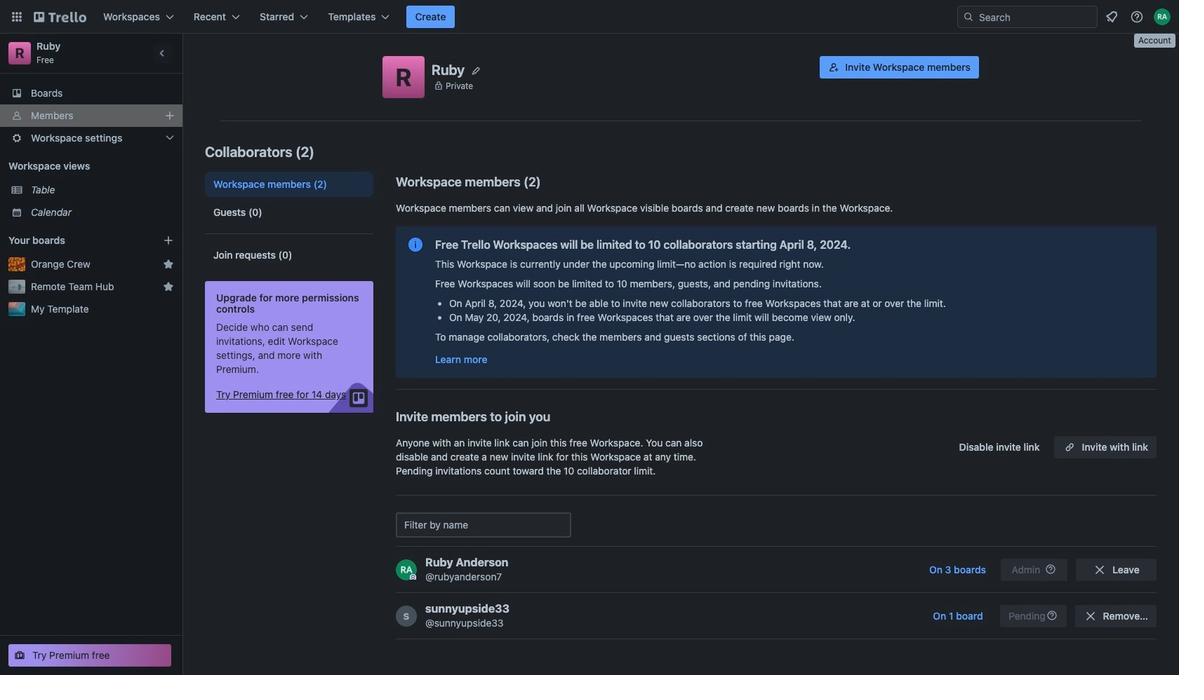 Task type: locate. For each thing, give the bounding box(es) containing it.
open information menu image
[[1130, 10, 1144, 24]]

search image
[[963, 11, 974, 22]]

your boards with 3 items element
[[8, 232, 142, 249]]

starred icon image
[[163, 259, 174, 270], [163, 281, 174, 293]]

add board image
[[163, 235, 174, 246]]

2 starred icon image from the top
[[163, 281, 174, 293]]

ruby anderson (rubyanderson7) image
[[1154, 8, 1171, 25]]

Filter by name text field
[[396, 513, 571, 538]]

tooltip
[[1134, 34, 1176, 47]]

0 vertical spatial starred icon image
[[163, 259, 174, 270]]

1 vertical spatial starred icon image
[[163, 281, 174, 293]]



Task type: describe. For each thing, give the bounding box(es) containing it.
Search field
[[974, 7, 1097, 27]]

1 starred icon image from the top
[[163, 259, 174, 270]]

back to home image
[[34, 6, 86, 28]]

0 notifications image
[[1103, 8, 1120, 25]]

primary element
[[0, 0, 1179, 34]]

workspace navigation collapse icon image
[[153, 44, 173, 63]]

sunnyupside33 (sunnyupside33) image
[[396, 606, 417, 627]]

ruby anderson (rubyanderson7) image
[[396, 560, 417, 581]]



Task type: vqa. For each thing, say whether or not it's contained in the screenshot.
Primary "element"
yes



